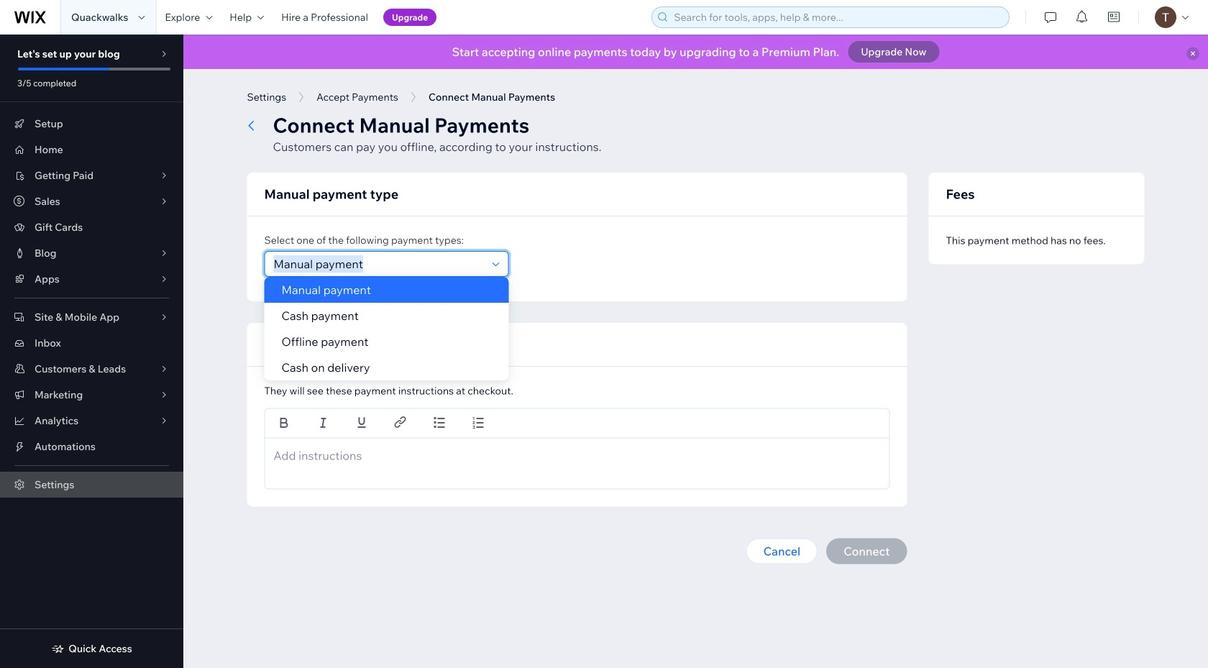 Task type: vqa. For each thing, say whether or not it's contained in the screenshot.
Home link
no



Task type: describe. For each thing, give the bounding box(es) containing it.
sidebar element
[[0, 35, 183, 668]]



Task type: locate. For each thing, give the bounding box(es) containing it.
None text field
[[274, 447, 880, 464]]

list box
[[264, 277, 509, 380]]

alert
[[183, 35, 1208, 69]]

None field
[[269, 252, 488, 276]]

Search for tools, apps, help & more... field
[[670, 7, 1005, 27]]

option
[[264, 277, 509, 303]]



